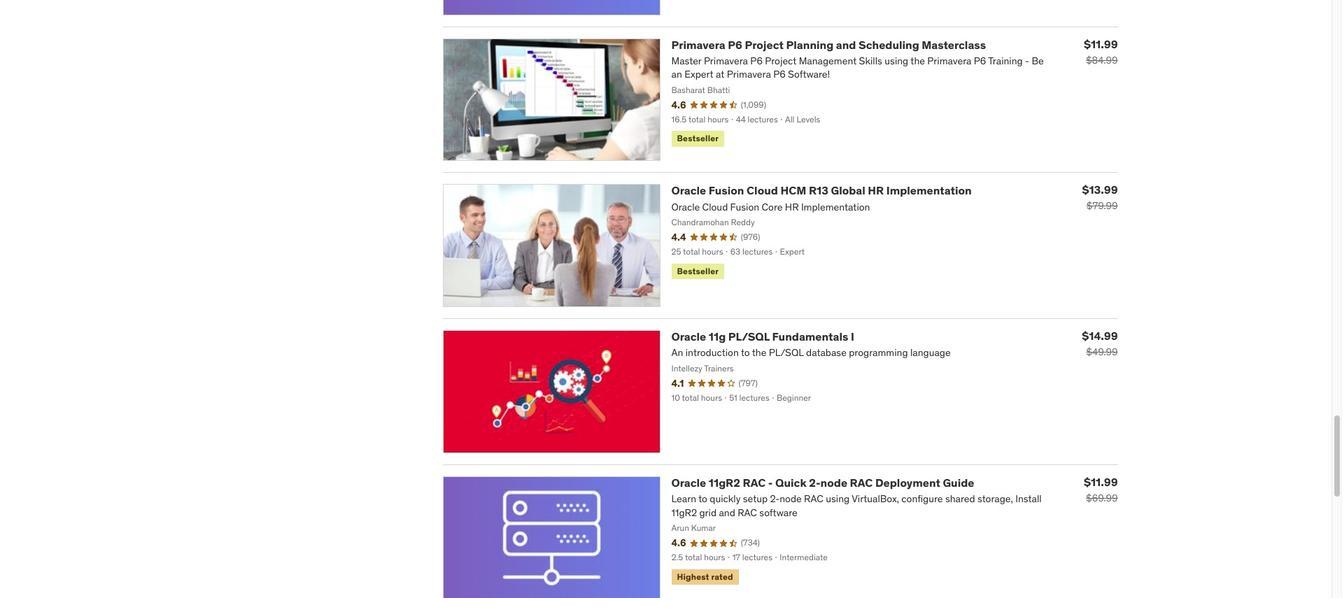 Task type: locate. For each thing, give the bounding box(es) containing it.
3 oracle from the top
[[672, 476, 706, 490]]

rac right the node at the right bottom
[[850, 476, 873, 490]]

masterclass
[[922, 38, 986, 52]]

0 vertical spatial $11.99
[[1084, 37, 1118, 51]]

0 vertical spatial oracle
[[672, 184, 706, 198]]

oracle left 11g
[[672, 330, 706, 344]]

$13.99
[[1082, 183, 1118, 197]]

oracle left 11gr2 at the right bottom of the page
[[672, 476, 706, 490]]

1 oracle from the top
[[672, 184, 706, 198]]

$11.99
[[1084, 37, 1118, 51], [1084, 475, 1118, 489]]

oracle 11g pl/sql fundamentals i
[[672, 330, 854, 344]]

primavera p6 project planning and scheduling masterclass link
[[672, 38, 986, 52]]

$13.99 $79.99
[[1082, 183, 1118, 212]]

$11.99 $69.99
[[1084, 475, 1118, 505]]

-
[[768, 476, 773, 490]]

1 vertical spatial oracle
[[672, 330, 706, 344]]

1 vertical spatial $11.99
[[1084, 475, 1118, 489]]

11gr2
[[709, 476, 740, 490]]

deployment
[[876, 476, 941, 490]]

2 vertical spatial oracle
[[672, 476, 706, 490]]

oracle for oracle 11g pl/sql fundamentals i
[[672, 330, 706, 344]]

scheduling
[[859, 38, 920, 52]]

rac
[[743, 476, 766, 490], [850, 476, 873, 490]]

oracle left fusion
[[672, 184, 706, 198]]

oracle for oracle fusion cloud hcm r13 global hr implementation
[[672, 184, 706, 198]]

11g
[[709, 330, 726, 344]]

2 oracle from the top
[[672, 330, 706, 344]]

2 $11.99 from the top
[[1084, 475, 1118, 489]]

1 $11.99 from the top
[[1084, 37, 1118, 51]]

0 horizontal spatial rac
[[743, 476, 766, 490]]

$11.99 up $84.99
[[1084, 37, 1118, 51]]

implementation
[[887, 184, 972, 198]]

2 rac from the left
[[850, 476, 873, 490]]

p6
[[728, 38, 743, 52]]

i
[[851, 330, 854, 344]]

oracle 11gr2 rac - quick 2-node rac deployment guide link
[[672, 476, 975, 490]]

$49.99
[[1086, 346, 1118, 359]]

$11.99 up $69.99
[[1084, 475, 1118, 489]]

oracle
[[672, 184, 706, 198], [672, 330, 706, 344], [672, 476, 706, 490]]

quick
[[775, 476, 807, 490]]

oracle 11gr2 rac - quick 2-node rac deployment guide
[[672, 476, 975, 490]]

1 horizontal spatial rac
[[850, 476, 873, 490]]

pl/sql
[[728, 330, 770, 344]]

oracle for oracle 11gr2 rac - quick 2-node rac deployment guide
[[672, 476, 706, 490]]

oracle fusion cloud hcm r13 global hr implementation link
[[672, 184, 972, 198]]

$69.99
[[1086, 492, 1118, 505]]

$11.99 $84.99
[[1084, 37, 1118, 66]]

rac left -
[[743, 476, 766, 490]]



Task type: describe. For each thing, give the bounding box(es) containing it.
$14.99 $49.99
[[1082, 329, 1118, 359]]

$84.99
[[1086, 54, 1118, 66]]

fusion
[[709, 184, 744, 198]]

project
[[745, 38, 784, 52]]

global
[[831, 184, 866, 198]]

primavera
[[672, 38, 726, 52]]

planning
[[786, 38, 834, 52]]

cloud
[[747, 184, 778, 198]]

oracle fusion cloud hcm r13 global hr implementation
[[672, 184, 972, 198]]

node
[[821, 476, 848, 490]]

$11.99 for oracle 11gr2 rac - quick 2-node rac deployment guide
[[1084, 475, 1118, 489]]

2-
[[809, 476, 821, 490]]

hr
[[868, 184, 884, 198]]

r13
[[809, 184, 829, 198]]

$14.99
[[1082, 329, 1118, 343]]

hcm
[[781, 184, 807, 198]]

oracle 11g pl/sql fundamentals i link
[[672, 330, 854, 344]]

1 rac from the left
[[743, 476, 766, 490]]

$11.99 for primavera p6 project planning and scheduling masterclass
[[1084, 37, 1118, 51]]

and
[[836, 38, 856, 52]]

$79.99
[[1087, 200, 1118, 212]]

primavera p6 project planning and scheduling masterclass
[[672, 38, 986, 52]]

fundamentals
[[772, 330, 849, 344]]

guide
[[943, 476, 975, 490]]



Task type: vqa. For each thing, say whether or not it's contained in the screenshot.
QUICK
yes



